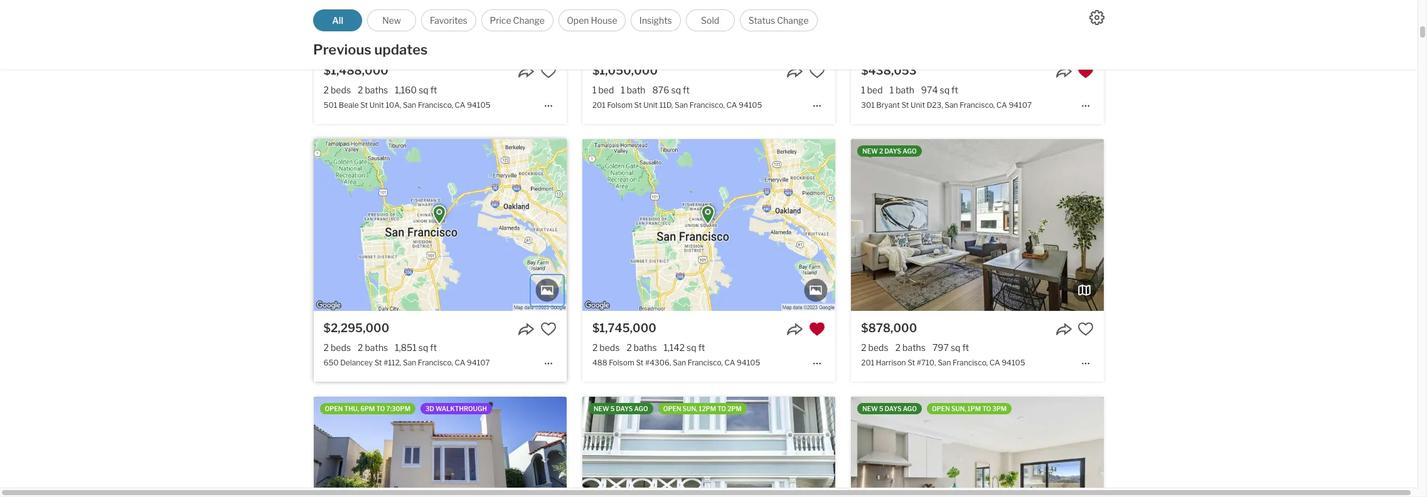 Task type: locate. For each thing, give the bounding box(es) containing it.
open left 1pm
[[932, 406, 951, 413]]

ft up 201 folsom st unit 11d, san francisco, ca 94105 on the top of the page
[[683, 85, 690, 95]]

12pm
[[699, 406, 717, 413]]

favorite button image for $1,488,000
[[540, 63, 557, 80]]

san down 1,851
[[403, 359, 416, 368]]

1 1 bed from the left
[[593, 85, 614, 95]]

sun, left 1pm
[[952, 406, 967, 413]]

baths up #710,
[[903, 343, 926, 353]]

change for status change
[[777, 15, 809, 26]]

favorite button checkbox for $1,488,000
[[540, 63, 557, 80]]

3 unit from the left
[[911, 100, 926, 110]]

1 bed
[[593, 85, 614, 95], [862, 85, 883, 95]]

5
[[611, 406, 615, 413], [880, 406, 884, 413]]

201 for $878,000
[[862, 359, 875, 368]]

0 horizontal spatial bath
[[627, 85, 646, 95]]

st
[[361, 100, 368, 110], [635, 100, 642, 110], [902, 100, 910, 110], [375, 359, 382, 368], [636, 359, 644, 368], [908, 359, 916, 368]]

0 horizontal spatial 1 bath
[[621, 85, 646, 95]]

2 change from the left
[[777, 15, 809, 26]]

new 5 days ago for open sun, 1pm to 3pm
[[863, 406, 917, 413]]

sq for $1,488,000
[[419, 85, 429, 95]]

st left #112,
[[375, 359, 382, 368]]

3 open from the left
[[932, 406, 951, 413]]

baths up 10a,
[[365, 85, 388, 95]]

201
[[593, 100, 606, 110], [862, 359, 875, 368]]

2 baths up 10a,
[[358, 85, 388, 95]]

to for 7:30pm
[[376, 406, 385, 413]]

1 to from the left
[[376, 406, 385, 413]]

0 horizontal spatial unit
[[370, 100, 384, 110]]

beds for $878,000
[[869, 343, 889, 353]]

1 change from the left
[[513, 15, 545, 26]]

2 photo of 301 bryant st unit d23, san francisco, ca 94107 image from the left
[[852, 0, 1105, 53]]

501
[[324, 100, 337, 110]]

1 horizontal spatial 5
[[880, 406, 884, 413]]

1 horizontal spatial bed
[[868, 85, 883, 95]]

beds
[[331, 85, 351, 95], [331, 343, 351, 353], [600, 343, 620, 353], [869, 343, 889, 353]]

photo of 301 bryant st unit d23, san francisco, ca 94107 image
[[599, 0, 852, 53], [852, 0, 1105, 53]]

876 sq ft
[[653, 85, 690, 95]]

san down 1,160
[[403, 100, 417, 110]]

ft for $878,000
[[963, 343, 970, 353]]

2 baths for $2,295,000
[[358, 343, 388, 353]]

501 beale st unit 10a, san francisco, ca 94105
[[324, 100, 491, 110]]

ago
[[903, 147, 917, 155], [634, 406, 648, 413], [903, 406, 917, 413]]

francisco, down 1,142 sq ft
[[688, 359, 723, 368]]

folsom for $1,745,000
[[609, 359, 635, 368]]

to left 2pm
[[718, 406, 727, 413]]

new 5 days ago down 488
[[594, 406, 648, 413]]

open for open sun, 1pm to 3pm
[[932, 406, 951, 413]]

st for $1,050,000
[[635, 100, 642, 110]]

2pm
[[728, 406, 742, 413]]

to right 6pm
[[376, 406, 385, 413]]

1 photo of 201 harrison st #710, san francisco, ca 94105 image from the left
[[599, 139, 852, 311]]

francisco, right d23,
[[960, 100, 995, 110]]

4 1 from the left
[[890, 85, 894, 95]]

650 delancey st #112, san francisco, ca 94107 image
[[314, 139, 567, 311]]

2 bath from the left
[[896, 85, 915, 95]]

1 horizontal spatial 201
[[862, 359, 875, 368]]

974 sq ft
[[922, 85, 959, 95]]

st right bryant
[[902, 100, 910, 110]]

1 bed from the left
[[599, 85, 614, 95]]

2 beds
[[324, 85, 351, 95], [324, 343, 351, 353], [593, 343, 620, 353], [862, 343, 889, 353]]

san right d23,
[[945, 100, 959, 110]]

to right 1pm
[[983, 406, 992, 413]]

2 baths up #4306,
[[627, 343, 657, 353]]

ft for $1,488,000
[[431, 85, 437, 95]]

open sun, 1pm to 3pm
[[932, 406, 1007, 413]]

baths up #4306,
[[634, 343, 657, 353]]

new down harrison
[[863, 406, 878, 413]]

1 favorite button checkbox from the top
[[809, 63, 826, 80]]

sun, for 12pm
[[683, 406, 698, 413]]

0 horizontal spatial 1 bed
[[593, 85, 614, 95]]

#112,
[[384, 359, 402, 368]]

open
[[325, 406, 343, 413], [664, 406, 682, 413], [932, 406, 951, 413]]

2 baths up #710,
[[896, 343, 926, 353]]

2 5 from the left
[[880, 406, 884, 413]]

0 horizontal spatial 5
[[611, 406, 615, 413]]

st left #710,
[[908, 359, 916, 368]]

0 horizontal spatial 94107
[[467, 359, 490, 368]]

1 vertical spatial folsom
[[609, 359, 635, 368]]

0 vertical spatial 94107
[[1009, 100, 1032, 110]]

$1,745,000
[[593, 322, 657, 335]]

2 favorite button checkbox from the top
[[809, 321, 826, 338]]

1 5 from the left
[[611, 406, 615, 413]]

ft up 301 bryant st unit d23, san francisco, ca 94107
[[952, 85, 959, 95]]

francisco,
[[418, 100, 453, 110], [690, 100, 725, 110], [960, 100, 995, 110], [418, 359, 453, 368], [688, 359, 723, 368], [953, 359, 988, 368]]

488 folsom st #4306, san francisco, ca 94105
[[593, 359, 761, 368]]

ca
[[455, 100, 466, 110], [727, 100, 737, 110], [997, 100, 1008, 110], [455, 359, 466, 368], [725, 359, 736, 368], [990, 359, 1001, 368]]

bed
[[599, 85, 614, 95], [868, 85, 883, 95]]

$1,050,000
[[593, 64, 658, 77]]

st for $1,745,000
[[636, 359, 644, 368]]

folsom down '$1,050,000'
[[608, 100, 633, 110]]

1 unit from the left
[[370, 100, 384, 110]]

bryant
[[877, 100, 900, 110]]

ft right 1,160
[[431, 85, 437, 95]]

2 beds up 488
[[593, 343, 620, 353]]

sq
[[419, 85, 429, 95], [672, 85, 681, 95], [940, 85, 950, 95], [419, 343, 428, 353], [687, 343, 697, 353], [951, 343, 961, 353]]

2 beds up harrison
[[862, 343, 889, 353]]

open for open sun, 12pm to 2pm
[[664, 406, 682, 413]]

2 horizontal spatial to
[[983, 406, 992, 413]]

201 for $1,050,000
[[593, 100, 606, 110]]

st left 11d,
[[635, 100, 642, 110]]

3 to from the left
[[983, 406, 992, 413]]

ago down #4306,
[[634, 406, 648, 413]]

photo of 3014 - 3016 pierce st, san francisco, ca 94123 image
[[330, 398, 583, 498], [583, 398, 836, 498], [836, 398, 1089, 498]]

unit
[[370, 100, 384, 110], [644, 100, 658, 110], [911, 100, 926, 110]]

0 vertical spatial favorite button checkbox
[[809, 63, 826, 80]]

1,160 sq ft
[[395, 85, 437, 95]]

1 horizontal spatial open
[[664, 406, 682, 413]]

bath down '$1,050,000'
[[627, 85, 646, 95]]

st for $878,000
[[908, 359, 916, 368]]

sq right 974
[[940, 85, 950, 95]]

san right 11d,
[[675, 100, 688, 110]]

1 open from the left
[[325, 406, 343, 413]]

0 horizontal spatial sun,
[[683, 406, 698, 413]]

Status Change radio
[[740, 9, 818, 31]]

open
[[567, 15, 589, 26]]

2 beds up 650
[[324, 343, 351, 353]]

folsom right 488
[[609, 359, 635, 368]]

favorite button checkbox
[[809, 63, 826, 80], [809, 321, 826, 338]]

new
[[863, 147, 878, 155], [594, 406, 609, 413], [863, 406, 878, 413]]

st right beale
[[361, 100, 368, 110]]

days for open sun, 12pm to 2pm
[[616, 406, 633, 413]]

new 5 days ago down harrison
[[863, 406, 917, 413]]

sq for $438,053
[[940, 85, 950, 95]]

days for open sun, 1pm to 3pm
[[885, 406, 902, 413]]

unit left d23,
[[911, 100, 926, 110]]

1 bed up 301
[[862, 85, 883, 95]]

beale
[[339, 100, 359, 110]]

1 bath up bryant
[[890, 85, 915, 95]]

photo of 501 beale st unit 10a, san francisco, ca 94105 image
[[61, 0, 314, 53], [314, 0, 567, 53], [567, 0, 820, 53]]

2 bed from the left
[[868, 85, 883, 95]]

favorite button image
[[540, 63, 557, 80], [809, 63, 826, 80], [1078, 63, 1095, 80], [1078, 321, 1095, 338]]

2 photo of 55 loraine ct, san francisco, ca 94118 image from the left
[[314, 398, 567, 498]]

beds up 650
[[331, 343, 351, 353]]

5 for open sun, 1pm to 3pm
[[880, 406, 884, 413]]

2 horizontal spatial open
[[932, 406, 951, 413]]

change
[[513, 15, 545, 26], [777, 15, 809, 26]]

sq right "1,142"
[[687, 343, 697, 353]]

unit left 10a,
[[370, 100, 384, 110]]

94107
[[1009, 100, 1032, 110], [467, 359, 490, 368]]

francisco, down 797 sq ft
[[953, 359, 988, 368]]

1 vertical spatial favorite button checkbox
[[809, 321, 826, 338]]

3 photo of 201 harrison st #710, san francisco, ca 94105 image from the left
[[1105, 139, 1358, 311]]

sq for $2,295,000
[[419, 343, 428, 353]]

2 1 bath from the left
[[890, 85, 915, 95]]

10a,
[[386, 100, 402, 110]]

2 beds up 501
[[324, 85, 351, 95]]

2 sun, from the left
[[952, 406, 967, 413]]

unit left 11d,
[[644, 100, 658, 110]]

0 vertical spatial 201
[[593, 100, 606, 110]]

change right status
[[777, 15, 809, 26]]

open left thu,
[[325, 406, 343, 413]]

option group
[[313, 9, 818, 31]]

$2,295,000
[[324, 322, 390, 335]]

94105
[[467, 100, 491, 110], [739, 100, 763, 110], [737, 359, 761, 368], [1002, 359, 1026, 368]]

sun, for 1pm
[[952, 406, 967, 413]]

favorite button checkbox for $1,050,000
[[809, 63, 826, 80]]

201 down '$1,050,000'
[[593, 100, 606, 110]]

photo of 201 harrison st #710, san francisco, ca 94105 image
[[599, 139, 852, 311], [852, 139, 1105, 311], [1105, 139, 1358, 311]]

1 1 bath from the left
[[621, 85, 646, 95]]

1 horizontal spatial change
[[777, 15, 809, 26]]

1 horizontal spatial favorite button image
[[809, 321, 826, 338]]

ft right 1,851
[[430, 343, 437, 353]]

2 open from the left
[[664, 406, 682, 413]]

1 horizontal spatial to
[[718, 406, 727, 413]]

ago down #710,
[[903, 406, 917, 413]]

sq right 1,160
[[419, 85, 429, 95]]

baths for $1,745,000
[[634, 343, 657, 353]]

1 bath for $438,053
[[890, 85, 915, 95]]

1 vertical spatial 201
[[862, 359, 875, 368]]

photo of 3824 24th st #501, san francisco, ca 94114 image
[[599, 398, 852, 498], [852, 398, 1105, 498], [1105, 398, 1358, 498]]

change right price
[[513, 15, 545, 26]]

sq right 876
[[672, 85, 681, 95]]

1 photo of 3824 24th st #501, san francisco, ca 94114 image from the left
[[599, 398, 852, 498]]

0 horizontal spatial change
[[513, 15, 545, 26]]

2 1 bed from the left
[[862, 85, 883, 95]]

2 baths up delancey
[[358, 343, 388, 353]]

sun,
[[683, 406, 698, 413], [952, 406, 967, 413]]

open house
[[567, 15, 618, 26]]

1 bed down '$1,050,000'
[[593, 85, 614, 95]]

ft right 797
[[963, 343, 970, 353]]

1 bed for $1,050,000
[[593, 85, 614, 95]]

new 2 days ago
[[863, 147, 917, 155]]

st for $2,295,000
[[375, 359, 382, 368]]

201 left harrison
[[862, 359, 875, 368]]

favorite button checkbox
[[540, 63, 557, 80], [1078, 63, 1095, 80], [540, 321, 557, 338], [1078, 321, 1095, 338]]

2 unit from the left
[[644, 100, 658, 110]]

francisco, right 11d,
[[690, 100, 725, 110]]

st for $438,053
[[902, 100, 910, 110]]

all
[[332, 15, 343, 26]]

11d,
[[660, 100, 673, 110]]

new down 488
[[594, 406, 609, 413]]

bath up bryant
[[896, 85, 915, 95]]

new for open sun, 12pm to 2pm
[[594, 406, 609, 413]]

0 horizontal spatial open
[[325, 406, 343, 413]]

beds up harrison
[[869, 343, 889, 353]]

photo of 55 loraine ct, san francisco, ca 94118 image
[[61, 398, 314, 498], [314, 398, 567, 498], [567, 398, 820, 498]]

2 to from the left
[[718, 406, 727, 413]]

folsom for $1,050,000
[[608, 100, 633, 110]]

ft right "1,142"
[[699, 343, 705, 353]]

ago for open sun, 1pm to 3pm
[[903, 406, 917, 413]]

301
[[862, 100, 875, 110]]

1 favorite button image from the left
[[540, 321, 557, 338]]

unit for $438,053
[[911, 100, 926, 110]]

bed up 301
[[868, 85, 883, 95]]

2 up 501
[[324, 85, 329, 95]]

bed for $1,050,000
[[599, 85, 614, 95]]

0 horizontal spatial new 5 days ago
[[594, 406, 648, 413]]

2 favorite button image from the left
[[809, 321, 826, 338]]

st left #4306,
[[636, 359, 644, 368]]

New radio
[[367, 9, 416, 31]]

3d walkthrough
[[426, 406, 487, 413]]

beds up 488
[[600, 343, 620, 353]]

1,142
[[664, 343, 685, 353]]

2 baths
[[358, 85, 388, 95], [358, 343, 388, 353], [627, 343, 657, 353], [896, 343, 926, 353]]

folsom
[[608, 100, 633, 110], [609, 359, 635, 368]]

days
[[885, 147, 902, 155], [616, 406, 633, 413], [885, 406, 902, 413]]

ago for open sun, 12pm to 2pm
[[634, 406, 648, 413]]

favorite button checkbox for $1,745,000
[[809, 321, 826, 338]]

3 photo of 3014 - 3016 pierce st, san francisco, ca 94123 image from the left
[[836, 398, 1089, 498]]

baths
[[365, 85, 388, 95], [365, 343, 388, 353], [634, 343, 657, 353], [903, 343, 926, 353]]

2 photo of 501 beale st unit 10a, san francisco, ca 94105 image from the left
[[314, 0, 567, 53]]

1 bath from the left
[[627, 85, 646, 95]]

sq right 1,851
[[419, 343, 428, 353]]

1 horizontal spatial 1 bath
[[890, 85, 915, 95]]

0 vertical spatial folsom
[[608, 100, 633, 110]]

2 horizontal spatial unit
[[911, 100, 926, 110]]

1 new 5 days ago from the left
[[594, 406, 648, 413]]

to
[[376, 406, 385, 413], [718, 406, 727, 413], [983, 406, 992, 413]]

walkthrough
[[436, 406, 487, 413]]

201 folsom st unit 11d, san francisco, ca 94105
[[593, 100, 763, 110]]

1pm
[[968, 406, 982, 413]]

1 sun, from the left
[[683, 406, 698, 413]]

photo of 201 folsom st unit 11d, san francisco, ca 94105 image
[[330, 0, 583, 53], [583, 0, 836, 53]]

1 horizontal spatial bath
[[896, 85, 915, 95]]

2 1 from the left
[[621, 85, 625, 95]]

sun, left 12pm
[[683, 406, 698, 413]]

new down 301
[[863, 147, 878, 155]]

baths for $1,488,000
[[365, 85, 388, 95]]

open left 12pm
[[664, 406, 682, 413]]

baths up #112,
[[365, 343, 388, 353]]

0 horizontal spatial to
[[376, 406, 385, 413]]

san down 797
[[938, 359, 952, 368]]

1 bath
[[621, 85, 646, 95], [890, 85, 915, 95]]

unit for $1,488,000
[[370, 100, 384, 110]]

san
[[403, 100, 417, 110], [675, 100, 688, 110], [945, 100, 959, 110], [403, 359, 416, 368], [673, 359, 687, 368], [938, 359, 952, 368]]

0 horizontal spatial 201
[[593, 100, 606, 110]]

1 bath down '$1,050,000'
[[621, 85, 646, 95]]

price
[[490, 15, 511, 26]]

3 1 from the left
[[862, 85, 866, 95]]

$438,053
[[862, 64, 917, 77]]

1 horizontal spatial 1 bed
[[862, 85, 883, 95]]

0 horizontal spatial bed
[[599, 85, 614, 95]]

bath for $438,053
[[896, 85, 915, 95]]

2 new 5 days ago from the left
[[863, 406, 917, 413]]

0 horizontal spatial favorite button image
[[540, 321, 557, 338]]

favorite button image for $438,053
[[1078, 63, 1095, 80]]

thu,
[[344, 406, 359, 413]]

favorite button checkbox for $878,000
[[1078, 321, 1095, 338]]

status
[[749, 15, 776, 26]]

1 horizontal spatial 94107
[[1009, 100, 1032, 110]]

2 up 650
[[324, 343, 329, 353]]

3d
[[426, 406, 435, 413]]

beds up beale
[[331, 85, 351, 95]]

1 vertical spatial 94107
[[467, 359, 490, 368]]

insights
[[640, 15, 672, 26]]

bath
[[627, 85, 646, 95], [896, 85, 915, 95]]

1 horizontal spatial unit
[[644, 100, 658, 110]]

1
[[593, 85, 597, 95], [621, 85, 625, 95], [862, 85, 866, 95], [890, 85, 894, 95]]

delancey
[[340, 359, 373, 368]]

bed down '$1,050,000'
[[599, 85, 614, 95]]

1 horizontal spatial new 5 days ago
[[863, 406, 917, 413]]

ft
[[431, 85, 437, 95], [683, 85, 690, 95], [952, 85, 959, 95], [430, 343, 437, 353], [699, 343, 705, 353], [963, 343, 970, 353]]

ft for $2,295,000
[[430, 343, 437, 353]]

2
[[324, 85, 329, 95], [358, 85, 363, 95], [880, 147, 884, 155], [324, 343, 329, 353], [358, 343, 363, 353], [593, 343, 598, 353], [627, 343, 632, 353], [862, 343, 867, 353], [896, 343, 901, 353]]

2 down $878,000
[[862, 343, 867, 353]]

sq right 797
[[951, 343, 961, 353]]

favorite button image
[[540, 321, 557, 338], [809, 321, 826, 338]]

new 5 days ago
[[594, 406, 648, 413], [863, 406, 917, 413]]

francisco, down 1,851 sq ft
[[418, 359, 453, 368]]

d23,
[[927, 100, 944, 110]]

1 horizontal spatial sun,
[[952, 406, 967, 413]]



Task type: describe. For each thing, give the bounding box(es) containing it.
bath for $1,050,000
[[627, 85, 646, 95]]

open for open thu, 6pm to 7:30pm
[[325, 406, 343, 413]]

3 photo of 55 loraine ct, san francisco, ca 94118 image from the left
[[567, 398, 820, 498]]

2 up delancey
[[358, 343, 363, 353]]

1,142 sq ft
[[664, 343, 705, 353]]

Price Change radio
[[481, 9, 554, 31]]

$878,000
[[862, 322, 918, 335]]

$1,488,000
[[324, 64, 389, 77]]

ago down 301 bryant st unit d23, san francisco, ca 94107
[[903, 147, 917, 155]]

Sold radio
[[686, 9, 735, 31]]

2 beds for $1,745,000
[[593, 343, 620, 353]]

st for $1,488,000
[[361, 100, 368, 110]]

650 delancey st #112, san francisco, ca 94107
[[324, 359, 490, 368]]

price change
[[490, 15, 545, 26]]

#4306,
[[645, 359, 672, 368]]

Favorites radio
[[421, 9, 476, 31]]

2 beds for $1,488,000
[[324, 85, 351, 95]]

3pm
[[993, 406, 1007, 413]]

harrison
[[876, 359, 906, 368]]

ft for $1,745,000
[[699, 343, 705, 353]]

favorite button image for $878,000
[[1078, 321, 1095, 338]]

488 folsom st #4306, san francisco, ca 94105 image
[[583, 139, 836, 311]]

2 photo of 201 harrison st #710, san francisco, ca 94105 image from the left
[[852, 139, 1105, 311]]

new 5 days ago for open sun, 12pm to 2pm
[[594, 406, 648, 413]]

6pm
[[361, 406, 375, 413]]

new
[[382, 15, 401, 26]]

2 photo of 201 folsom st unit 11d, san francisco, ca 94105 image from the left
[[583, 0, 836, 53]]

1 photo of 201 folsom st unit 11d, san francisco, ca 94105 image from the left
[[330, 0, 583, 53]]

sold
[[701, 15, 720, 26]]

open thu, 6pm to 7:30pm
[[325, 406, 411, 413]]

option group containing all
[[313, 9, 818, 31]]

2 photo of 3824 24th st #501, san francisco, ca 94114 image from the left
[[852, 398, 1105, 498]]

house
[[591, 15, 618, 26]]

beds for $1,745,000
[[600, 343, 620, 353]]

favorite button image for $2,295,000
[[540, 321, 557, 338]]

2 down $1,745,000
[[627, 343, 632, 353]]

updates
[[375, 41, 428, 58]]

francisco, down 1,160 sq ft
[[418, 100, 453, 110]]

previous updates
[[313, 41, 428, 58]]

#710,
[[917, 359, 937, 368]]

beds for $2,295,000
[[331, 343, 351, 353]]

1 bed for $438,053
[[862, 85, 883, 95]]

2 up beale
[[358, 85, 363, 95]]

bed for $438,053
[[868, 85, 883, 95]]

3 photo of 3824 24th st #501, san francisco, ca 94114 image from the left
[[1105, 398, 1358, 498]]

650
[[324, 359, 339, 368]]

797
[[933, 343, 949, 353]]

1 photo of 55 loraine ct, san francisco, ca 94118 image from the left
[[61, 398, 314, 498]]

ft for $438,053
[[952, 85, 959, 95]]

2 baths for $878,000
[[896, 343, 926, 353]]

san down 1,142 sq ft
[[673, 359, 687, 368]]

Open House radio
[[559, 9, 626, 31]]

baths for $2,295,000
[[365, 343, 388, 353]]

1,160
[[395, 85, 417, 95]]

3 photo of 501 beale st unit 10a, san francisco, ca 94105 image from the left
[[567, 0, 820, 53]]

All radio
[[313, 9, 362, 31]]

1 photo of 3014 - 3016 pierce st, san francisco, ca 94123 image from the left
[[330, 398, 583, 498]]

876
[[653, 85, 670, 95]]

7:30pm
[[386, 406, 411, 413]]

Insights radio
[[631, 9, 681, 31]]

favorite button image for $1,050,000
[[809, 63, 826, 80]]

2 photo of 3014 - 3016 pierce st, san francisco, ca 94123 image from the left
[[583, 398, 836, 498]]

favorite button image for $1,745,000
[[809, 321, 826, 338]]

2 baths for $1,488,000
[[358, 85, 388, 95]]

1 bath for $1,050,000
[[621, 85, 646, 95]]

change for price change
[[513, 15, 545, 26]]

sq for $1,745,000
[[687, 343, 697, 353]]

1 1 from the left
[[593, 85, 597, 95]]

797 sq ft
[[933, 343, 970, 353]]

974
[[922, 85, 938, 95]]

new for open sun, 1pm to 3pm
[[863, 406, 878, 413]]

favorites
[[430, 15, 468, 26]]

1,851 sq ft
[[395, 343, 437, 353]]

sq for $1,050,000
[[672, 85, 681, 95]]

open sun, 12pm to 2pm
[[664, 406, 742, 413]]

488
[[593, 359, 608, 368]]

ft for $1,050,000
[[683, 85, 690, 95]]

1 photo of 301 bryant st unit d23, san francisco, ca 94107 image from the left
[[599, 0, 852, 53]]

to for 3pm
[[983, 406, 992, 413]]

to for 2pm
[[718, 406, 727, 413]]

1 photo of 501 beale st unit 10a, san francisco, ca 94105 image from the left
[[61, 0, 314, 53]]

2 beds for $878,000
[[862, 343, 889, 353]]

sq for $878,000
[[951, 343, 961, 353]]

2 baths for $1,745,000
[[627, 343, 657, 353]]

baths for $878,000
[[903, 343, 926, 353]]

5 for open sun, 12pm to 2pm
[[611, 406, 615, 413]]

301 bryant st unit d23, san francisco, ca 94107
[[862, 100, 1032, 110]]

2 down bryant
[[880, 147, 884, 155]]

2 up harrison
[[896, 343, 901, 353]]

status change
[[749, 15, 809, 26]]

previous
[[313, 41, 372, 58]]

201 harrison st #710, san francisco, ca 94105
[[862, 359, 1026, 368]]

2 beds for $2,295,000
[[324, 343, 351, 353]]

favorite button checkbox for $2,295,000
[[540, 321, 557, 338]]

favorite button checkbox for $438,053
[[1078, 63, 1095, 80]]

2 up 488
[[593, 343, 598, 353]]

unit for $1,050,000
[[644, 100, 658, 110]]

1,851
[[395, 343, 417, 353]]

beds for $1,488,000
[[331, 85, 351, 95]]



Task type: vqa. For each thing, say whether or not it's contained in the screenshot.


